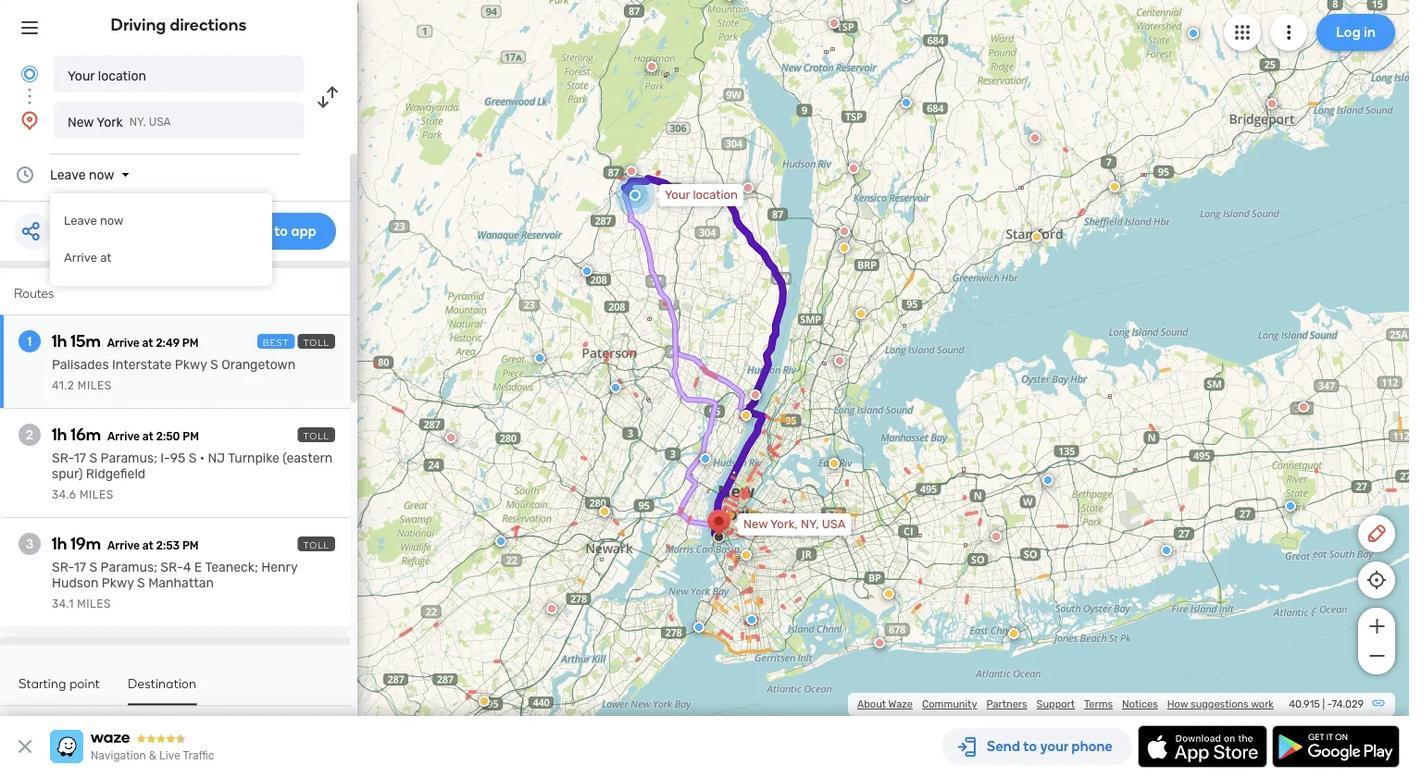 Task type: vqa. For each thing, say whether or not it's contained in the screenshot.
right list box
no



Task type: locate. For each thing, give the bounding box(es) containing it.
starting point button
[[19, 676, 100, 704]]

at inside 1h 19m arrive at 2:53 pm
[[142, 540, 153, 553]]

1h
[[52, 331, 67, 351], [52, 425, 67, 445], [52, 534, 67, 554]]

2 vertical spatial 1h
[[52, 534, 67, 554]]

2 paramus; from the top
[[101, 560, 157, 575]]

paramus; up ridgefield
[[101, 451, 157, 466]]

0 vertical spatial miles
[[78, 380, 112, 393]]

1h for 1h 15m
[[52, 331, 67, 351]]

usa
[[149, 116, 171, 129], [822, 518, 846, 532]]

40.915 | -74.029
[[1289, 699, 1364, 711]]

your for your location
[[68, 68, 95, 83]]

partners
[[987, 699, 1027, 711]]

2 vertical spatial miles
[[77, 598, 111, 611]]

about waze community partners support terms notices how suggestions work
[[857, 699, 1274, 711]]

current location image
[[19, 63, 41, 85]]

0 vertical spatial pkwy
[[175, 357, 207, 373]]

now up arrive at
[[100, 214, 124, 228]]

paramus; down 1h 19m arrive at 2:53 pm
[[101, 560, 157, 575]]

17 inside the sr-17 s paramus; i-95 s • nj turnpike (eastern spur) ridgefield 34.6 miles
[[74, 451, 86, 466]]

police image
[[1188, 28, 1199, 39], [901, 97, 912, 108], [534, 353, 545, 364], [1043, 475, 1054, 486], [495, 536, 506, 547]]

toll right the best
[[303, 337, 330, 348]]

1 1h from the top
[[52, 331, 67, 351]]

now down 'york'
[[89, 167, 114, 182]]

miles down hudson
[[77, 598, 111, 611]]

your inside your location new york, ny, usa
[[665, 188, 690, 202]]

your
[[68, 68, 95, 83], [665, 188, 690, 202]]

0 vertical spatial paramus;
[[101, 451, 157, 466]]

pkwy down the 2:49
[[175, 357, 207, 373]]

0 horizontal spatial pkwy
[[102, 576, 134, 591]]

new york ny, usa
[[68, 114, 171, 130]]

1 vertical spatial location
[[693, 188, 738, 202]]

arrive up 15m
[[64, 251, 97, 265]]

toll down (eastern
[[303, 540, 330, 551]]

leave up arrive at
[[64, 214, 97, 228]]

starting point
[[19, 676, 100, 692]]

0 vertical spatial usa
[[149, 116, 171, 129]]

location
[[98, 68, 146, 83], [693, 188, 738, 202]]

1 vertical spatial leave
[[64, 214, 97, 228]]

15m
[[71, 331, 101, 351]]

destination button
[[128, 676, 197, 706]]

starting
[[19, 676, 66, 692]]

arrive up interstate on the top left
[[107, 337, 140, 350]]

community link
[[922, 699, 977, 711]]

1h left 16m
[[52, 425, 67, 445]]

new left 'york'
[[68, 114, 94, 130]]

s left •
[[189, 451, 197, 466]]

about waze link
[[857, 699, 913, 711]]

1 vertical spatial toll
[[303, 431, 330, 442]]

1
[[28, 334, 32, 350]]

pm up 4
[[182, 540, 199, 553]]

leave
[[50, 167, 86, 182], [64, 214, 97, 228]]

74.029
[[1332, 699, 1364, 711]]

pm inside 1h 15m arrive at 2:49 pm
[[182, 337, 199, 350]]

17 up spur)
[[74, 451, 86, 466]]

0 vertical spatial toll
[[303, 337, 330, 348]]

1 vertical spatial pm
[[183, 431, 199, 444]]

0 horizontal spatial location
[[98, 68, 146, 83]]

sr-17 s paramus; sr-4 e teaneck; henry hudson pkwy s manhattan 34.1 miles
[[52, 560, 297, 611]]

arrive right 19m
[[107, 540, 140, 553]]

1 horizontal spatial ny,
[[801, 518, 819, 532]]

4
[[183, 560, 191, 575]]

routes
[[14, 286, 54, 301]]

3 toll from the top
[[303, 540, 330, 551]]

1 horizontal spatial usa
[[822, 518, 846, 532]]

0 vertical spatial 1h
[[52, 331, 67, 351]]

miles down palisades
[[78, 380, 112, 393]]

1 horizontal spatial your
[[665, 188, 690, 202]]

0 vertical spatial now
[[89, 167, 114, 182]]

17
[[74, 451, 86, 466], [74, 560, 86, 575]]

now inside option
[[100, 214, 124, 228]]

turnpike
[[228, 451, 280, 466]]

arrive at
[[64, 251, 111, 265]]

s
[[210, 357, 218, 373], [89, 451, 97, 466], [189, 451, 197, 466], [89, 560, 97, 575], [137, 576, 145, 591]]

1 horizontal spatial location
[[693, 188, 738, 202]]

pkwy
[[175, 357, 207, 373], [102, 576, 134, 591]]

henry
[[261, 560, 297, 575]]

arrive right 16m
[[107, 431, 140, 444]]

at inside 1h 16m arrive at 2:50 pm
[[142, 431, 153, 444]]

1 17 from the top
[[74, 451, 86, 466]]

miles inside the "sr-17 s paramus; sr-4 e teaneck; henry hudson pkwy s manhattan 34.1 miles"
[[77, 598, 111, 611]]

arrive inside 1h 19m arrive at 2:53 pm
[[107, 540, 140, 553]]

your inside your location 'button'
[[68, 68, 95, 83]]

traffic
[[183, 750, 214, 763]]

17 inside the "sr-17 s paramus; sr-4 e teaneck; henry hudson pkwy s manhattan 34.1 miles"
[[74, 560, 86, 575]]

1 horizontal spatial pkwy
[[175, 357, 207, 373]]

miles for 1h 19m
[[77, 598, 111, 611]]

pkwy inside palisades interstate pkwy s orangetown 41.2 miles
[[175, 357, 207, 373]]

at left 2:50
[[142, 431, 153, 444]]

1 vertical spatial ny,
[[801, 518, 819, 532]]

link image
[[1371, 696, 1386, 711]]

1 vertical spatial your
[[665, 188, 690, 202]]

support link
[[1037, 699, 1075, 711]]

miles inside the sr-17 s paramus; i-95 s • nj turnpike (eastern spur) ridgefield 34.6 miles
[[80, 489, 114, 502]]

community
[[922, 699, 977, 711]]

hazard image
[[1109, 181, 1120, 193], [1032, 231, 1043, 243], [839, 243, 850, 254], [856, 308, 867, 319], [599, 506, 610, 518], [741, 550, 752, 561], [1008, 629, 1019, 640]]

leave right clock image
[[50, 167, 86, 182]]

road closed image
[[829, 18, 840, 29], [848, 163, 859, 174], [626, 166, 637, 177], [743, 182, 754, 194], [839, 226, 850, 237], [750, 390, 761, 401], [1298, 402, 1309, 413], [991, 531, 1002, 543], [874, 638, 885, 649]]

2 vertical spatial toll
[[303, 540, 330, 551]]

location inside 'button'
[[98, 68, 146, 83]]

pencil image
[[1366, 523, 1388, 545]]

2 17 from the top
[[74, 560, 86, 575]]

at left '2:53'
[[142, 540, 153, 553]]

0 vertical spatial leave now
[[50, 167, 114, 182]]

0 vertical spatial location
[[98, 68, 146, 83]]

2 vertical spatial pm
[[182, 540, 199, 553]]

0 vertical spatial 17
[[74, 451, 86, 466]]

40.915
[[1289, 699, 1320, 711]]

zoom in image
[[1365, 616, 1388, 638]]

pm inside 1h 16m arrive at 2:50 pm
[[183, 431, 199, 444]]

now
[[89, 167, 114, 182], [100, 214, 124, 228]]

teaneck;
[[205, 560, 258, 575]]

1 vertical spatial now
[[100, 214, 124, 228]]

2 toll from the top
[[303, 431, 330, 442]]

york
[[97, 114, 123, 130]]

sr- inside the sr-17 s paramus; i-95 s • nj turnpike (eastern spur) ridgefield 34.6 miles
[[52, 451, 74, 466]]

0 horizontal spatial ny,
[[129, 116, 146, 129]]

1 vertical spatial miles
[[80, 489, 114, 502]]

leave now up arrive at
[[64, 214, 124, 228]]

toll
[[303, 337, 330, 348], [303, 431, 330, 442], [303, 540, 330, 551]]

pkwy down 1h 19m arrive at 2:53 pm
[[102, 576, 134, 591]]

arrive for 16m
[[107, 431, 140, 444]]

1h for 1h 19m
[[52, 534, 67, 554]]

1 paramus; from the top
[[101, 451, 157, 466]]

paramus; inside the sr-17 s paramus; i-95 s • nj turnpike (eastern spur) ridgefield 34.6 miles
[[101, 451, 157, 466]]

leave now option
[[50, 203, 272, 240]]

0 vertical spatial new
[[68, 114, 94, 130]]

clock image
[[14, 164, 36, 186]]

pm inside 1h 19m arrive at 2:53 pm
[[182, 540, 199, 553]]

1 horizontal spatial new
[[744, 518, 768, 532]]

paramus; for 19m
[[101, 560, 157, 575]]

at inside 1h 15m arrive at 2:49 pm
[[142, 337, 153, 350]]

location inside your location new york, ny, usa
[[693, 188, 738, 202]]

ny, right the york,
[[801, 518, 819, 532]]

leave now right clock image
[[50, 167, 114, 182]]

17 up hudson
[[74, 560, 86, 575]]

notices
[[1122, 699, 1158, 711]]

how
[[1167, 699, 1188, 711]]

0 horizontal spatial your
[[68, 68, 95, 83]]

location for your location
[[98, 68, 146, 83]]

sr- up spur)
[[52, 451, 74, 466]]

pm right the 2:49
[[182, 337, 199, 350]]

s left manhattan
[[137, 576, 145, 591]]

point
[[70, 676, 100, 692]]

1 vertical spatial usa
[[822, 518, 846, 532]]

support
[[1037, 699, 1075, 711]]

e
[[194, 560, 202, 575]]

palisades interstate pkwy s orangetown 41.2 miles
[[52, 357, 296, 393]]

1 vertical spatial 1h
[[52, 425, 67, 445]]

how suggestions work link
[[1167, 699, 1274, 711]]

ny, right 'york'
[[129, 116, 146, 129]]

pm right 2:50
[[183, 431, 199, 444]]

ny,
[[129, 116, 146, 129], [801, 518, 819, 532]]

1 vertical spatial leave now
[[64, 214, 124, 228]]

1h left 15m
[[52, 331, 67, 351]]

miles down ridgefield
[[80, 489, 114, 502]]

road closed image
[[646, 61, 657, 72], [1267, 98, 1278, 109], [1030, 132, 1041, 144], [834, 356, 845, 367], [445, 432, 456, 444], [546, 604, 557, 615]]

1 toll from the top
[[303, 337, 330, 348]]

s left orangetown
[[210, 357, 218, 373]]

at left the 2:49
[[142, 337, 153, 350]]

x image
[[14, 736, 36, 758]]

interstate
[[112, 357, 172, 373]]

usa right 'york'
[[149, 116, 171, 129]]

arrive
[[64, 251, 97, 265], [107, 337, 140, 350], [107, 431, 140, 444], [107, 540, 140, 553]]

new left the york,
[[744, 518, 768, 532]]

arrive inside 1h 15m arrive at 2:49 pm
[[107, 337, 140, 350]]

at down leave now option
[[100, 251, 111, 265]]

2 1h from the top
[[52, 425, 67, 445]]

miles
[[78, 380, 112, 393], [80, 489, 114, 502], [77, 598, 111, 611]]

nj
[[208, 451, 225, 466]]

at inside option
[[100, 251, 111, 265]]

•
[[200, 451, 205, 466]]

3 1h from the top
[[52, 534, 67, 554]]

1 vertical spatial new
[[744, 518, 768, 532]]

sr- up hudson
[[52, 560, 74, 575]]

toll up (eastern
[[303, 431, 330, 442]]

0 vertical spatial your
[[68, 68, 95, 83]]

arrive inside 1h 16m arrive at 2:50 pm
[[107, 431, 140, 444]]

0 vertical spatial pm
[[182, 337, 199, 350]]

1 vertical spatial 17
[[74, 560, 86, 575]]

0 vertical spatial ny,
[[129, 116, 146, 129]]

sr-
[[52, 451, 74, 466], [52, 560, 74, 575], [161, 560, 183, 575]]

3
[[26, 537, 33, 552]]

hudson
[[52, 576, 99, 591]]

usa inside "new york ny, usa"
[[149, 116, 171, 129]]

pm
[[182, 337, 199, 350], [183, 431, 199, 444], [182, 540, 199, 553]]

at for 16m
[[142, 431, 153, 444]]

paramus;
[[101, 451, 157, 466], [101, 560, 157, 575]]

pm for 15m
[[182, 337, 199, 350]]

police image
[[901, 0, 912, 3], [582, 266, 593, 277], [610, 382, 621, 394], [700, 454, 711, 465], [1285, 501, 1296, 512], [1161, 545, 1172, 556], [746, 615, 757, 626], [694, 622, 705, 633]]

new
[[68, 114, 94, 130], [744, 518, 768, 532]]

1h left 19m
[[52, 534, 67, 554]]

leave now
[[50, 167, 114, 182], [64, 214, 124, 228]]

terms link
[[1084, 699, 1113, 711]]

1 vertical spatial paramus;
[[101, 560, 157, 575]]

hazard image
[[724, 0, 735, 1], [741, 410, 752, 421], [829, 458, 840, 469], [883, 589, 894, 600], [479, 696, 490, 707]]

paramus; inside the "sr-17 s paramus; sr-4 e teaneck; henry hudson pkwy s manhattan 34.1 miles"
[[101, 560, 157, 575]]

manhattan
[[148, 576, 214, 591]]

toll for 16m
[[303, 431, 330, 442]]

i-
[[161, 451, 170, 466]]

1h 19m arrive at 2:53 pm
[[52, 534, 199, 554]]

0 horizontal spatial usa
[[149, 116, 171, 129]]

at
[[100, 251, 111, 265], [142, 337, 153, 350], [142, 431, 153, 444], [142, 540, 153, 553]]

usa right the york,
[[822, 518, 846, 532]]

|
[[1323, 699, 1325, 711]]

1 vertical spatial pkwy
[[102, 576, 134, 591]]



Task type: describe. For each thing, give the bounding box(es) containing it.
usa inside your location new york, ny, usa
[[822, 518, 846, 532]]

(eastern
[[283, 451, 333, 466]]

navigation
[[91, 750, 146, 763]]

spur)
[[52, 467, 83, 482]]

arrive for 19m
[[107, 540, 140, 553]]

pm for 16m
[[183, 431, 199, 444]]

arrive at option
[[50, 240, 272, 277]]

york,
[[770, 518, 798, 532]]

pkwy inside the "sr-17 s paramus; sr-4 e teaneck; henry hudson pkwy s manhattan 34.1 miles"
[[102, 576, 134, 591]]

your for your location new york, ny, usa
[[665, 188, 690, 202]]

miles for 1h 16m
[[80, 489, 114, 502]]

new inside your location new york, ny, usa
[[744, 518, 768, 532]]

location for your location new york, ny, usa
[[693, 188, 738, 202]]

notices link
[[1122, 699, 1158, 711]]

-
[[1328, 699, 1332, 711]]

arrive for 15m
[[107, 337, 140, 350]]

toll for 19m
[[303, 540, 330, 551]]

2:49
[[156, 337, 180, 350]]

work
[[1251, 699, 1274, 711]]

ridgefield
[[86, 467, 146, 482]]

suggestions
[[1191, 699, 1249, 711]]

95
[[170, 451, 185, 466]]

paramus; for 16m
[[101, 451, 157, 466]]

location image
[[19, 109, 41, 131]]

at for 15m
[[142, 337, 153, 350]]

17 for 19m
[[74, 560, 86, 575]]

arrive inside option
[[64, 251, 97, 265]]

live
[[159, 750, 180, 763]]

leave inside option
[[64, 214, 97, 228]]

s down 16m
[[89, 451, 97, 466]]

partners link
[[987, 699, 1027, 711]]

17 for 16m
[[74, 451, 86, 466]]

sr- for 19m
[[52, 560, 74, 575]]

driving directions
[[111, 15, 247, 35]]

navigation & live traffic
[[91, 750, 214, 763]]

at for 19m
[[142, 540, 153, 553]]

0 horizontal spatial new
[[68, 114, 94, 130]]

pm for 19m
[[182, 540, 199, 553]]

sr- up manhattan
[[161, 560, 183, 575]]

1h 15m arrive at 2:49 pm
[[52, 331, 199, 351]]

directions
[[170, 15, 247, 35]]

your location button
[[54, 56, 304, 93]]

41.2
[[52, 380, 74, 393]]

orangetown
[[222, 357, 296, 373]]

sr-17 s paramus; i-95 s • nj turnpike (eastern spur) ridgefield 34.6 miles
[[52, 451, 333, 502]]

2:50
[[156, 431, 180, 444]]

waze
[[889, 699, 913, 711]]

19m
[[71, 534, 101, 554]]

sr- for 16m
[[52, 451, 74, 466]]

1h for 1h 16m
[[52, 425, 67, 445]]

your location new york, ny, usa
[[665, 188, 846, 532]]

ny, inside your location new york, ny, usa
[[801, 518, 819, 532]]

ny, inside "new york ny, usa"
[[129, 116, 146, 129]]

destination
[[128, 676, 197, 692]]

1h 16m arrive at 2:50 pm
[[52, 425, 199, 445]]

leave now inside leave now option
[[64, 214, 124, 228]]

about
[[857, 699, 886, 711]]

best
[[263, 337, 289, 348]]

34.6
[[52, 489, 76, 502]]

miles inside palisades interstate pkwy s orangetown 41.2 miles
[[78, 380, 112, 393]]

2:53
[[156, 540, 180, 553]]

your location
[[68, 68, 146, 83]]

driving
[[111, 15, 166, 35]]

s inside palisades interstate pkwy s orangetown 41.2 miles
[[210, 357, 218, 373]]

34.1
[[52, 598, 74, 611]]

terms
[[1084, 699, 1113, 711]]

zoom out image
[[1365, 645, 1388, 668]]

palisades
[[52, 357, 109, 373]]

&
[[149, 750, 157, 763]]

2
[[26, 427, 33, 443]]

0 vertical spatial leave
[[50, 167, 86, 182]]

s up hudson
[[89, 560, 97, 575]]

16m
[[71, 425, 101, 445]]



